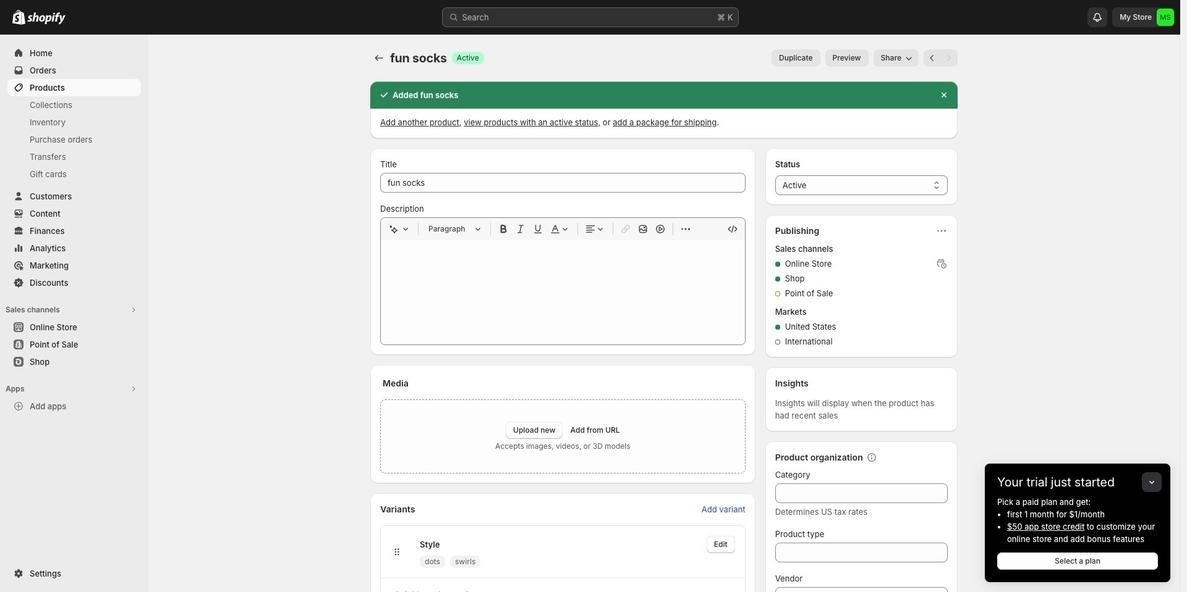 Task type: vqa. For each thing, say whether or not it's contained in the screenshot.
sales channels button
no



Task type: describe. For each thing, give the bounding box(es) containing it.
my store image
[[1157, 9, 1174, 26]]

0 horizontal spatial shopify image
[[12, 10, 25, 25]]

Short sleeve t-shirt text field
[[380, 173, 745, 193]]

1 horizontal spatial shopify image
[[27, 12, 66, 25]]



Task type: locate. For each thing, give the bounding box(es) containing it.
shopify image
[[12, 10, 25, 25], [27, 12, 66, 25]]

None text field
[[775, 484, 948, 504], [775, 543, 948, 563], [775, 484, 948, 504], [775, 543, 948, 563]]

None text field
[[775, 588, 948, 593]]

next image
[[943, 52, 955, 64]]



